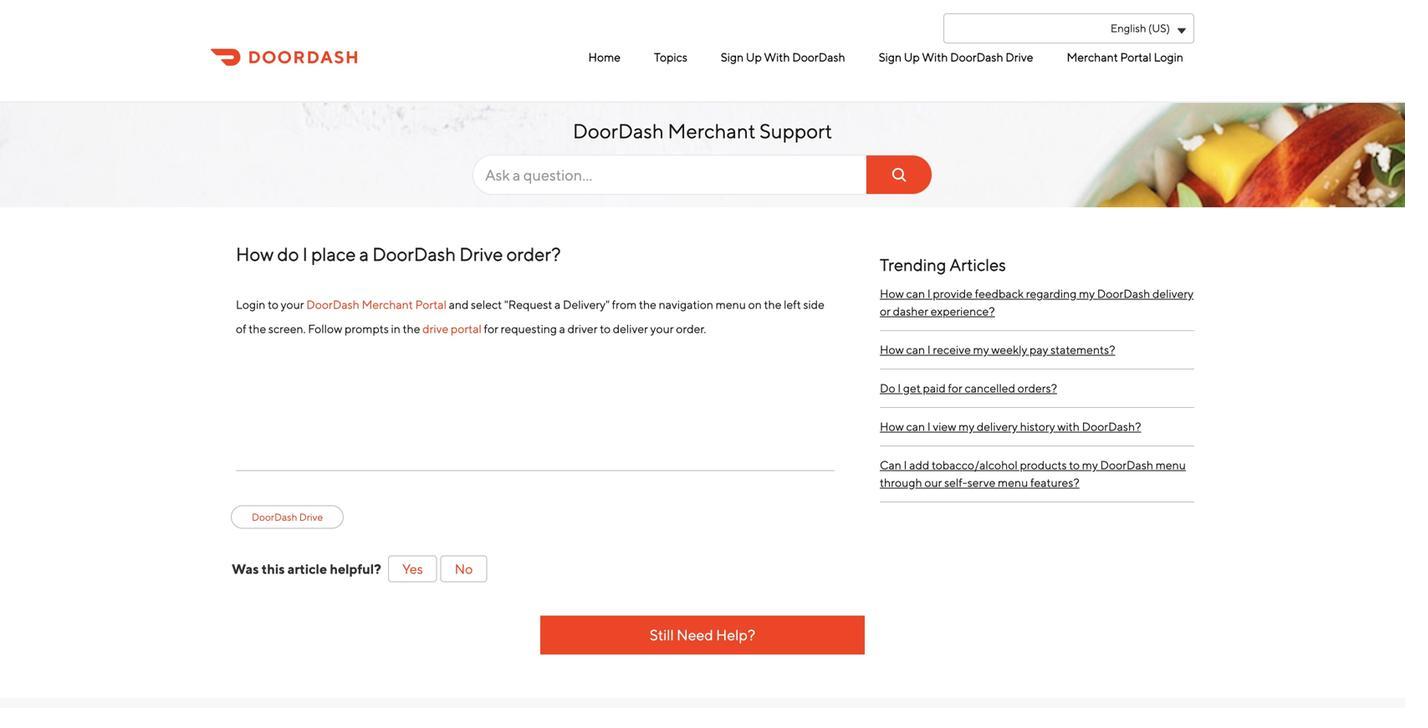 Task type: vqa. For each thing, say whether or not it's contained in the screenshot.
Doordash?
yes



Task type: describe. For each thing, give the bounding box(es) containing it.
on
[[748, 298, 762, 312]]

the right the of
[[249, 322, 266, 336]]

doordash inside can i add tobacco/alcohol products to my doordash menu through our self-serve menu features?
[[1100, 458, 1154, 472]]

yes button
[[388, 556, 437, 583]]

to inside can i add tobacco/alcohol products to my doordash menu through our self-serve menu features?
[[1069, 458, 1080, 472]]

our
[[925, 476, 942, 490]]

menu containing home
[[468, 43, 1188, 71]]

and select "request a delivery" from the navigation menu on the left side of the screen. follow prompts in the
[[236, 298, 825, 336]]

i for receive
[[928, 343, 931, 357]]

still need help?
[[650, 626, 755, 644]]

english
[[1111, 22, 1147, 35]]

requesting
[[501, 322, 557, 336]]

a for place
[[359, 243, 369, 265]]

my left weekly at the right of the page
[[973, 343, 989, 357]]

how can i provide feedback regarding my doordash delivery or dasher experience? link
[[880, 275, 1195, 331]]

merchant help home image
[[211, 47, 357, 68]]

navigation
[[659, 298, 714, 312]]

help?
[[716, 626, 755, 644]]

serve
[[968, 476, 996, 490]]

articles
[[950, 255, 1006, 275]]

up for sign up with doordash drive
[[904, 50, 920, 64]]

topics
[[654, 50, 688, 64]]

doordash merchant support
[[573, 119, 832, 143]]

or
[[880, 304, 891, 318]]

view
[[933, 420, 957, 434]]

trending articles
[[880, 255, 1006, 275]]

receive
[[933, 343, 971, 357]]

the right in
[[403, 322, 420, 336]]

through
[[880, 476, 922, 490]]

1 horizontal spatial portal
[[1121, 50, 1152, 64]]

products
[[1020, 458, 1067, 472]]

article
[[288, 561, 327, 577]]

delivery"
[[563, 298, 610, 312]]

merchant portal login link
[[1063, 43, 1188, 71]]

with for sign up with doordash
[[764, 50, 790, 64]]

cancelled
[[965, 381, 1016, 395]]

add
[[909, 458, 930, 472]]

0 horizontal spatial drive
[[299, 511, 323, 523]]

sign up with doordash drive
[[879, 50, 1034, 64]]

my inside can i add tobacco/alcohol products to my doordash menu through our self-serve menu features?
[[1082, 458, 1098, 472]]

trending
[[880, 255, 947, 275]]

statements?
[[1051, 343, 1115, 357]]

0 vertical spatial drive
[[1006, 50, 1034, 64]]

no
[[455, 561, 473, 577]]

drive portal link
[[423, 322, 482, 336]]

doordash merchant portal link
[[306, 298, 447, 312]]

0 horizontal spatial for
[[484, 322, 499, 336]]

helpful?
[[330, 561, 381, 577]]

feedback
[[975, 287, 1024, 301]]

doordash inside how can i provide feedback regarding my doordash delivery or dasher experience?
[[1097, 287, 1151, 301]]

how for how can i receive my weekly pay statements?
[[880, 343, 904, 357]]

1 vertical spatial merchant
[[668, 119, 756, 143]]

menu for navigation
[[716, 298, 746, 312]]

do i get paid for cancelled orders?
[[880, 381, 1057, 395]]

1 horizontal spatial login
[[1154, 50, 1184, 64]]

can
[[880, 458, 902, 472]]

sign for sign up with doordash drive
[[879, 50, 902, 64]]

provide
[[933, 287, 973, 301]]

prompts
[[345, 322, 389, 336]]

can for provide
[[906, 287, 925, 301]]

1 vertical spatial drive
[[460, 243, 503, 265]]

how can i provide feedback regarding my doordash delivery or dasher experience?
[[880, 287, 1194, 318]]

english (us)
[[1111, 22, 1170, 35]]

a for requesting
[[559, 322, 565, 336]]

and
[[449, 298, 469, 312]]

login to your doordash merchant portal
[[236, 298, 447, 312]]

sign for sign up with doordash
[[721, 50, 744, 64]]

regarding
[[1026, 287, 1077, 301]]

up for sign up with doordash
[[746, 50, 762, 64]]

1 horizontal spatial menu
[[998, 476, 1028, 490]]

need
[[677, 626, 713, 644]]

doordash drive link
[[252, 510, 323, 525]]

pay
[[1030, 343, 1049, 357]]

i for provide
[[928, 287, 931, 301]]

1 vertical spatial login
[[236, 298, 266, 312]]

yes
[[402, 561, 423, 577]]

deliver
[[613, 322, 648, 336]]

features?
[[1031, 476, 1080, 490]]

do i get paid for cancelled orders? link
[[880, 370, 1195, 408]]

order.
[[676, 322, 706, 336]]

paid
[[923, 381, 946, 395]]

how for how do i place a doordash drive order?
[[236, 243, 274, 265]]

how for how can i view my delivery history with doordash?
[[880, 420, 904, 434]]

Preferred Language, English (US) button
[[944, 13, 1195, 43]]

select
[[471, 298, 502, 312]]

in
[[391, 322, 401, 336]]

a inside and select "request a delivery" from the navigation menu on the left side of the screen. follow prompts in the
[[555, 298, 561, 312]]

still need help? link
[[540, 616, 865, 655]]

drive
[[423, 322, 449, 336]]

order?
[[507, 243, 561, 265]]

can for receive
[[906, 343, 925, 357]]

place
[[311, 243, 356, 265]]

sign up with doordash
[[721, 50, 846, 64]]

how can i view my delivery history with doordash? link
[[880, 408, 1195, 447]]

how can i receive my weekly pay statements? link
[[880, 331, 1195, 370]]

how do i place a doordash drive order?
[[236, 243, 561, 265]]

i for place
[[303, 243, 308, 265]]

(us)
[[1149, 22, 1170, 35]]

do
[[277, 243, 299, 265]]

can i add tobacco/alcohol products to my doordash menu through our self-serve menu features?
[[880, 458, 1186, 490]]

was
[[232, 561, 259, 577]]

home
[[588, 50, 621, 64]]

0 horizontal spatial merchant
[[362, 298, 413, 312]]

side
[[803, 298, 825, 312]]



Task type: locate. For each thing, give the bounding box(es) containing it.
login down "(us)"
[[1154, 50, 1184, 64]]

was this article helpful?
[[232, 561, 381, 577]]

self-
[[945, 476, 968, 490]]

1 vertical spatial for
[[948, 381, 963, 395]]

merchant
[[1067, 50, 1118, 64], [668, 119, 756, 143], [362, 298, 413, 312]]

3 can from the top
[[906, 420, 925, 434]]

up
[[746, 50, 762, 64], [904, 50, 920, 64]]

the right on
[[764, 298, 782, 312]]

0 horizontal spatial your
[[281, 298, 304, 312]]

0 horizontal spatial with
[[764, 50, 790, 64]]

get
[[903, 381, 921, 395]]

how up do
[[880, 343, 904, 357]]

your
[[281, 298, 304, 312], [650, 322, 674, 336]]

2 horizontal spatial with
[[1058, 420, 1080, 434]]

0 vertical spatial a
[[359, 243, 369, 265]]

to up features?
[[1069, 458, 1080, 472]]

0 vertical spatial menu
[[716, 298, 746, 312]]

drive up article
[[299, 511, 323, 523]]

1 horizontal spatial sign
[[879, 50, 902, 64]]

login
[[1154, 50, 1184, 64], [236, 298, 266, 312]]

menu for doordash
[[1156, 458, 1186, 472]]

menu
[[468, 43, 1188, 71]]

2 horizontal spatial drive
[[1006, 50, 1034, 64]]

your left order.
[[650, 322, 674, 336]]

menu
[[716, 298, 746, 312], [1156, 458, 1186, 472], [998, 476, 1028, 490]]

left
[[784, 298, 801, 312]]

experience?
[[931, 304, 995, 318]]

merchant up in
[[362, 298, 413, 312]]

of
[[236, 322, 246, 336]]

do
[[880, 381, 896, 395]]

drive up select
[[460, 243, 503, 265]]

0 vertical spatial login
[[1154, 50, 1184, 64]]

drive portal for requesting a driver to deliver your order.
[[423, 322, 706, 336]]

0 vertical spatial your
[[281, 298, 304, 312]]

2 vertical spatial menu
[[998, 476, 1028, 490]]

the
[[639, 298, 657, 312], [764, 298, 782, 312], [249, 322, 266, 336], [403, 322, 420, 336]]

a up "drive portal for requesting a driver to deliver your order." on the top of the page
[[555, 298, 561, 312]]

can inside how can i provide feedback regarding my doordash delivery or dasher experience?
[[906, 287, 925, 301]]

dasher
[[893, 304, 929, 318]]

a left driver
[[559, 322, 565, 336]]

doordash drive
[[252, 511, 323, 523]]

my
[[1079, 287, 1095, 301], [973, 343, 989, 357], [959, 420, 975, 434], [1082, 458, 1098, 472]]

1 vertical spatial portal
[[415, 298, 447, 312]]

to
[[268, 298, 279, 312], [600, 322, 611, 336], [1069, 458, 1080, 472]]

with for sign up with doordash drive
[[922, 50, 948, 64]]

how can i view my delivery history with doordash?
[[880, 420, 1141, 434]]

delivery
[[1153, 287, 1194, 301], [977, 420, 1018, 434]]

Ask a question... text field
[[473, 155, 933, 195]]

1 vertical spatial can
[[906, 343, 925, 357]]

a
[[359, 243, 369, 265], [555, 298, 561, 312], [559, 322, 565, 336]]

can left 'view'
[[906, 420, 925, 434]]

screen.
[[268, 322, 306, 336]]

can up dasher
[[906, 287, 925, 301]]

0 horizontal spatial sign
[[721, 50, 744, 64]]

can for view
[[906, 420, 925, 434]]

0 horizontal spatial portal
[[415, 298, 447, 312]]

my down doordash?
[[1082, 458, 1098, 472]]

history
[[1020, 420, 1055, 434]]

to up screen.
[[268, 298, 279, 312]]

0 vertical spatial merchant
[[1067, 50, 1118, 64]]

i inside how can i provide feedback regarding my doordash delivery or dasher experience?
[[928, 287, 931, 301]]

can
[[906, 287, 925, 301], [906, 343, 925, 357], [906, 420, 925, 434]]

2 vertical spatial a
[[559, 322, 565, 336]]

this
[[262, 561, 285, 577]]

no button
[[441, 556, 487, 583]]

portal down english (us)
[[1121, 50, 1152, 64]]

how can i receive my weekly pay statements?
[[880, 343, 1115, 357]]

how for how can i provide feedback regarding my doordash delivery or dasher experience?
[[880, 287, 904, 301]]

2 vertical spatial to
[[1069, 458, 1080, 472]]

0 vertical spatial can
[[906, 287, 925, 301]]

1 horizontal spatial up
[[904, 50, 920, 64]]

delivery inside how can i provide feedback regarding my doordash delivery or dasher experience?
[[1153, 287, 1194, 301]]

login up the of
[[236, 298, 266, 312]]

still
[[650, 626, 674, 644]]

2 vertical spatial drive
[[299, 511, 323, 523]]

0 horizontal spatial up
[[746, 50, 762, 64]]

0 horizontal spatial menu
[[716, 298, 746, 312]]

0 vertical spatial for
[[484, 322, 499, 336]]

driver
[[568, 322, 598, 336]]

1 vertical spatial your
[[650, 322, 674, 336]]

to right driver
[[600, 322, 611, 336]]

sign up with doordash drive link
[[875, 43, 1038, 71]]

0 horizontal spatial delivery
[[977, 420, 1018, 434]]

1 horizontal spatial to
[[600, 322, 611, 336]]

i inside can i add tobacco/alcohol products to my doordash menu through our self-serve menu features?
[[904, 458, 907, 472]]

1 horizontal spatial merchant
[[668, 119, 756, 143]]

2 up from the left
[[904, 50, 920, 64]]

i for view
[[928, 420, 931, 434]]

orders?
[[1018, 381, 1057, 395]]

how up or
[[880, 287, 904, 301]]

1 horizontal spatial for
[[948, 381, 963, 395]]

support
[[760, 119, 832, 143]]

1 vertical spatial menu
[[1156, 458, 1186, 472]]

for
[[484, 322, 499, 336], [948, 381, 963, 395]]

2 horizontal spatial menu
[[1156, 458, 1186, 472]]

sign
[[721, 50, 744, 64], [879, 50, 902, 64]]

portal
[[1121, 50, 1152, 64], [415, 298, 447, 312]]

can i add tobacco/alcohol products to my doordash menu through our self-serve menu features? link
[[880, 447, 1195, 503]]

drive down preferred language, english (us) button
[[1006, 50, 1034, 64]]

topics link
[[650, 43, 692, 71]]

0 horizontal spatial to
[[268, 298, 279, 312]]

i
[[303, 243, 308, 265], [928, 287, 931, 301], [928, 343, 931, 357], [898, 381, 901, 395], [928, 420, 931, 434], [904, 458, 907, 472]]

home link
[[584, 43, 625, 71]]

my right regarding
[[1079, 287, 1095, 301]]

2 vertical spatial merchant
[[362, 298, 413, 312]]

merchant portal login
[[1067, 50, 1184, 64]]

2 horizontal spatial merchant
[[1067, 50, 1118, 64]]

1 vertical spatial a
[[555, 298, 561, 312]]

1 sign from the left
[[721, 50, 744, 64]]

tobacco/alcohol
[[932, 458, 1018, 472]]

1 horizontal spatial delivery
[[1153, 287, 1194, 301]]

how left do
[[236, 243, 274, 265]]

"request
[[504, 298, 552, 312]]

2 sign from the left
[[879, 50, 902, 64]]

for down select
[[484, 322, 499, 336]]

sign up with doordash link
[[717, 43, 850, 71]]

1 vertical spatial delivery
[[977, 420, 1018, 434]]

doordash?
[[1082, 420, 1141, 434]]

menu inside and select "request a delivery" from the navigation menu on the left side of the screen. follow prompts in the
[[716, 298, 746, 312]]

1 vertical spatial to
[[600, 322, 611, 336]]

how inside how can i provide feedback regarding my doordash delivery or dasher experience?
[[880, 287, 904, 301]]

how
[[236, 243, 274, 265], [880, 287, 904, 301], [880, 343, 904, 357], [880, 420, 904, 434]]

0 vertical spatial portal
[[1121, 50, 1152, 64]]

1 horizontal spatial your
[[650, 322, 674, 336]]

0 vertical spatial to
[[268, 298, 279, 312]]

1 horizontal spatial with
[[922, 50, 948, 64]]

your up screen.
[[281, 298, 304, 312]]

portal
[[451, 322, 482, 336]]

can left receive
[[906, 343, 925, 357]]

my right 'view'
[[959, 420, 975, 434]]

the right "from"
[[639, 298, 657, 312]]

1 can from the top
[[906, 287, 925, 301]]

0 horizontal spatial login
[[236, 298, 266, 312]]

from
[[612, 298, 637, 312]]

my inside how can i provide feedback regarding my doordash delivery or dasher experience?
[[1079, 287, 1095, 301]]

2 can from the top
[[906, 343, 925, 357]]

1 up from the left
[[746, 50, 762, 64]]

follow
[[308, 322, 342, 336]]

0 vertical spatial delivery
[[1153, 287, 1194, 301]]

with
[[764, 50, 790, 64], [922, 50, 948, 64], [1058, 420, 1080, 434]]

weekly
[[991, 343, 1028, 357]]

merchant down preferred language, english (us) button
[[1067, 50, 1118, 64]]

doordash
[[792, 50, 846, 64], [950, 50, 1004, 64], [573, 119, 664, 143], [372, 243, 456, 265], [1097, 287, 1151, 301], [306, 298, 360, 312], [1100, 458, 1154, 472], [252, 511, 297, 523]]

portal up drive
[[415, 298, 447, 312]]

drive
[[1006, 50, 1034, 64], [460, 243, 503, 265], [299, 511, 323, 523]]

for right paid
[[948, 381, 963, 395]]

merchant up ask a question... text box
[[668, 119, 756, 143]]

a right place
[[359, 243, 369, 265]]

2 horizontal spatial to
[[1069, 458, 1080, 472]]

1 horizontal spatial drive
[[460, 243, 503, 265]]

2 vertical spatial can
[[906, 420, 925, 434]]

how up can
[[880, 420, 904, 434]]



